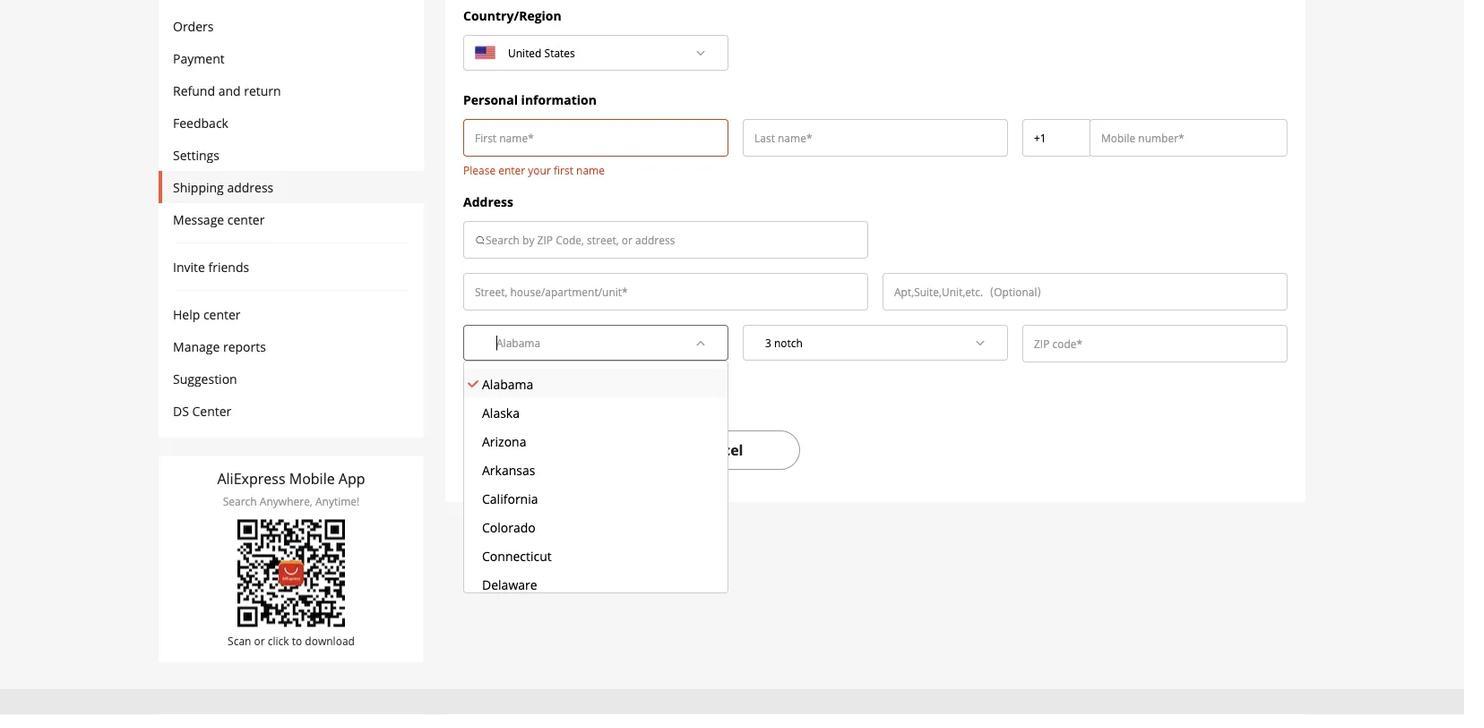 Task type: locate. For each thing, give the bounding box(es) containing it.
states
[[544, 45, 575, 60]]

united states
[[508, 45, 575, 60]]

as
[[510, 390, 523, 407]]

arizona
[[482, 434, 526, 451]]

app
[[339, 469, 365, 489]]

set as default shipping address
[[488, 390, 670, 407]]

cancel
[[696, 441, 743, 460]]

anywhere,
[[260, 495, 313, 509]]

grid
[[456, 6, 1295, 470]]

confirm
[[515, 441, 573, 460]]

personal
[[463, 91, 518, 108]]

None field
[[1034, 129, 1079, 147]]

name
[[576, 163, 605, 177]]

1 vertical spatial address
[[624, 390, 670, 407]]

0 vertical spatial address
[[227, 179, 274, 196]]

3 notch row
[[456, 325, 1295, 368]]

1 vertical spatial arrow down image
[[695, 338, 706, 349]]

First name* field
[[475, 129, 717, 147]]

confirm button
[[463, 431, 624, 470]]

or
[[254, 634, 265, 649]]

help
[[173, 306, 200, 323]]

Search by ZIP Code, street, or address field
[[486, 231, 857, 249]]

please
[[463, 163, 496, 177]]

anytime!
[[315, 495, 360, 509]]

shipping
[[173, 179, 224, 196]]

list box
[[463, 361, 728, 599]]

1 vertical spatial center
[[203, 306, 241, 323]]

address right "shipping"
[[624, 390, 670, 407]]

united
[[508, 45, 542, 60]]

feedback
[[173, 114, 228, 131]]

0 vertical spatial arrow down image
[[695, 47, 706, 58]]

refund and return
[[173, 82, 281, 99]]

address
[[227, 179, 274, 196], [624, 390, 670, 407]]

center
[[227, 211, 265, 228], [203, 306, 241, 323]]

Street, house/apartment/unit* field
[[475, 283, 857, 301]]

arrow down image
[[695, 47, 706, 58], [695, 338, 706, 349]]

scan or click to download
[[228, 634, 355, 649]]

refund
[[173, 82, 215, 99]]

address up message center
[[227, 179, 274, 196]]

address
[[463, 193, 513, 210]]

payment
[[173, 50, 225, 67]]

mobile
[[289, 469, 335, 489]]

alabama
[[482, 377, 533, 394]]

to
[[292, 634, 302, 649]]

ds
[[173, 403, 189, 420]]

and
[[218, 82, 241, 99]]

invite
[[173, 258, 205, 276]]

1 horizontal spatial address
[[624, 390, 670, 407]]

row
[[456, 273, 1295, 325]]

please enter your first name
[[463, 163, 605, 177]]

Apt,Suite,Unit,etc.（Optional） field
[[894, 283, 1276, 301]]

colorado
[[482, 520, 536, 537]]

aliexpress mobile app search anywhere, anytime!
[[217, 469, 365, 509]]

Mobile number* field
[[1101, 129, 1276, 147]]

center up 'manage reports'
[[203, 306, 241, 323]]

0 vertical spatial center
[[227, 211, 265, 228]]

3
[[765, 336, 771, 350]]

message center
[[173, 211, 265, 228]]

address inside grid
[[624, 390, 670, 407]]

center for message center
[[227, 211, 265, 228]]

reports
[[223, 338, 266, 355]]

Alabama field
[[486, 328, 685, 358]]

center down shipping address
[[227, 211, 265, 228]]



Task type: describe. For each thing, give the bounding box(es) containing it.
download
[[305, 634, 355, 649]]

search image
[[475, 234, 486, 246]]

arkansas
[[482, 463, 535, 480]]

manage reports
[[173, 338, 266, 355]]

shipping address
[[173, 179, 274, 196]]

delaware
[[482, 577, 537, 594]]

suggestion
[[173, 370, 237, 388]]

help center
[[173, 306, 241, 323]]

default
[[526, 390, 567, 407]]

invite friends
[[173, 258, 249, 276]]

please enter your first name row
[[456, 119, 1295, 178]]

grid containing confirm
[[456, 6, 1295, 470]]

information
[[521, 91, 597, 108]]

list box containing alabama
[[463, 361, 728, 599]]

enter
[[498, 163, 525, 177]]

your
[[528, 163, 551, 177]]

arrow down image inside 3 notch row
[[695, 338, 706, 349]]

aliexpress
[[217, 469, 285, 489]]

alaska
[[482, 405, 520, 422]]

center for help center
[[203, 306, 241, 323]]

search
[[223, 495, 257, 509]]

Last name* field
[[754, 129, 996, 147]]

set
[[488, 390, 507, 407]]

orders
[[173, 17, 214, 34]]

arrow down image
[[975, 338, 986, 349]]

cancel button
[[639, 431, 800, 470]]

3 notch
[[765, 336, 803, 350]]

message
[[173, 211, 224, 228]]

ds center
[[173, 403, 231, 420]]

california
[[482, 491, 538, 508]]

scan
[[228, 634, 251, 649]]

0 horizontal spatial address
[[227, 179, 274, 196]]

center
[[192, 403, 231, 420]]

connecticut
[[482, 549, 552, 566]]

ZIP code* field
[[1034, 335, 1276, 353]]

country/region
[[463, 7, 562, 24]]

settings
[[173, 146, 219, 164]]

manage
[[173, 338, 220, 355]]

friends
[[208, 258, 249, 276]]

click
[[268, 634, 289, 649]]

first
[[554, 163, 573, 177]]

scan or click to download link
[[217, 520, 365, 649]]

personal information
[[463, 91, 597, 108]]

notch
[[774, 336, 803, 350]]

return
[[244, 82, 281, 99]]

shipping
[[571, 390, 621, 407]]



Task type: vqa. For each thing, say whether or not it's contained in the screenshot.
United States field
no



